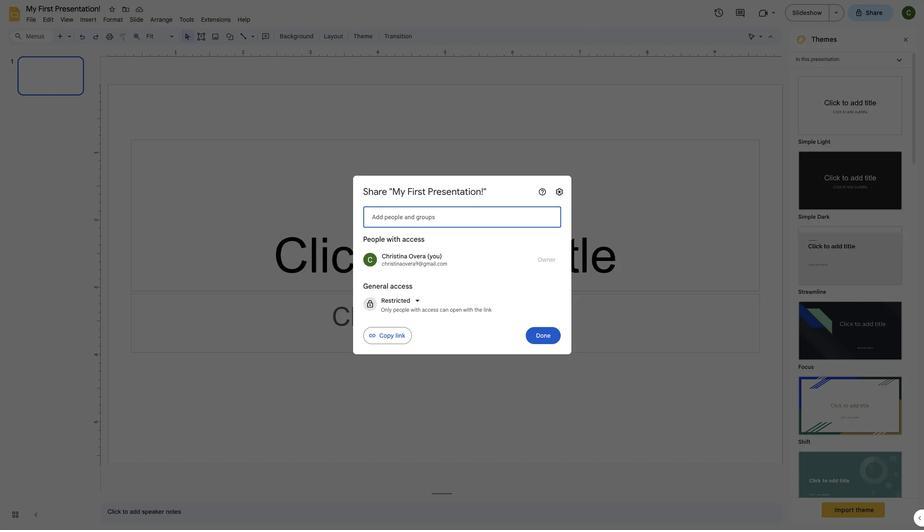 Task type: vqa. For each thing, say whether or not it's contained in the screenshot.
Outline
no



Task type: locate. For each thing, give the bounding box(es) containing it.
mode and view toolbar
[[745, 28, 777, 45]]

option group
[[789, 67, 910, 530]]

simple light
[[798, 138, 830, 145]]

1 simple from the top
[[798, 138, 816, 145]]

background
[[280, 32, 314, 40]]

import theme
[[835, 506, 874, 514]]

dark
[[817, 213, 830, 220]]

streamline
[[798, 288, 826, 296]]

navigation inside themes application
[[0, 48, 94, 530]]

shift
[[798, 438, 810, 446]]

main toolbar
[[53, 30, 416, 43]]

simple
[[798, 138, 816, 145], [798, 213, 816, 220]]

theme
[[353, 32, 373, 40]]

Simple Dark radio
[[794, 147, 907, 222]]

Streamline radio
[[794, 222, 907, 297]]

menu bar
[[23, 11, 254, 25]]

2 simple from the top
[[798, 213, 816, 220]]

option group containing simple light
[[789, 67, 910, 530]]

theme button
[[350, 30, 377, 43]]

0 vertical spatial simple
[[798, 138, 816, 145]]

themes
[[811, 35, 837, 44]]

Focus radio
[[794, 297, 907, 372]]

navigation
[[0, 48, 94, 530]]

simple left dark
[[798, 213, 816, 220]]

transition button
[[380, 30, 416, 43]]

simple left light
[[798, 138, 816, 145]]

share. private to only me. image
[[855, 9, 862, 16]]

1 vertical spatial simple
[[798, 213, 816, 220]]

simple for simple dark
[[798, 213, 816, 220]]



Task type: describe. For each thing, give the bounding box(es) containing it.
Simple Light radio
[[794, 72, 907, 530]]

Star checkbox
[[106, 3, 118, 15]]

light
[[817, 138, 830, 145]]

simple for simple light
[[798, 138, 816, 145]]

focus
[[798, 363, 814, 371]]

Rename text field
[[23, 3, 105, 14]]

theme
[[856, 506, 874, 514]]

Menus field
[[11, 30, 53, 42]]

background button
[[276, 30, 317, 43]]

Momentum radio
[[794, 447, 907, 522]]

import theme button
[[822, 502, 885, 518]]

themes application
[[0, 0, 924, 530]]

import
[[835, 506, 854, 514]]

themes section
[[789, 28, 917, 530]]

menu bar inside menu bar banner
[[23, 11, 254, 25]]

transition
[[384, 32, 412, 40]]

Shift radio
[[794, 372, 907, 447]]

option group inside themes section
[[789, 67, 910, 530]]

momentum image
[[799, 452, 901, 510]]

menu bar banner
[[0, 0, 924, 530]]

simple dark
[[798, 213, 830, 220]]



